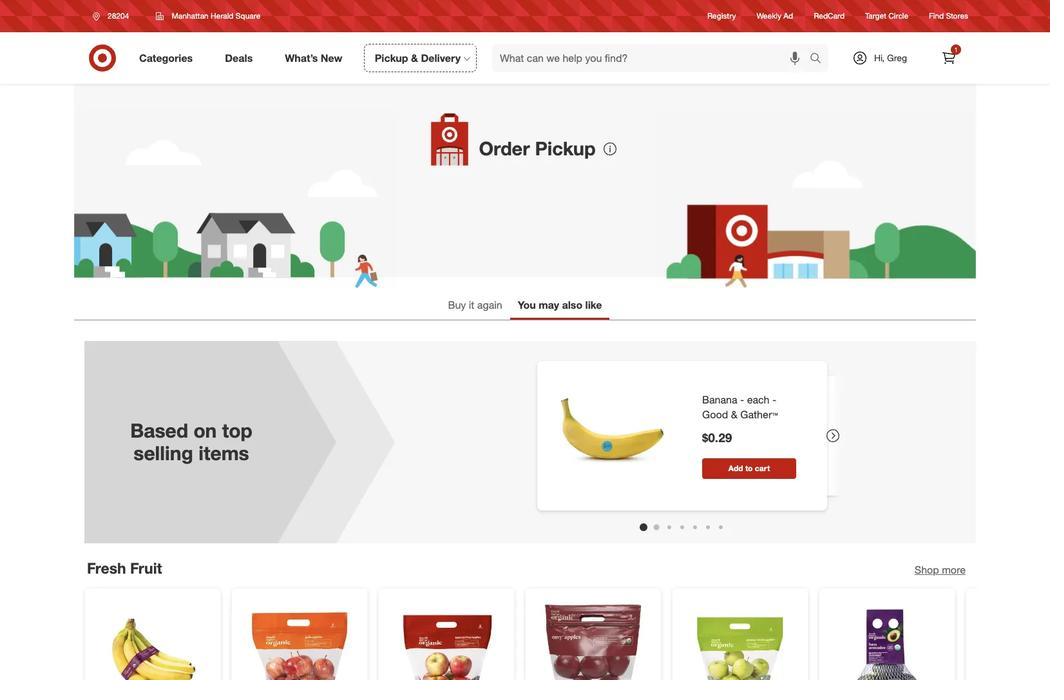Task type: locate. For each thing, give the bounding box(es) containing it.
new
[[321, 51, 343, 64]]

0 vertical spatial pickup
[[375, 51, 408, 64]]

1 horizontal spatial square
[[513, 156, 546, 169]]

1 vertical spatial square
[[513, 156, 546, 169]]

you may also like link
[[510, 293, 610, 320]]

order pickup
[[479, 137, 596, 160]]

manhattan herald square
[[172, 11, 261, 21], [479, 141, 613, 169]]

1 horizontal spatial manhattan
[[563, 141, 613, 154]]

shop more button
[[915, 563, 966, 577]]

pickup
[[375, 51, 408, 64], [535, 137, 596, 160]]

weekly
[[757, 11, 782, 21]]

0 vertical spatial square
[[236, 11, 261, 21]]

store
[[492, 141, 515, 154]]

also
[[562, 298, 583, 311]]

1 horizontal spatial herald
[[479, 156, 510, 169]]

gather™
[[741, 408, 779, 421]]

fresh
[[87, 559, 126, 577]]

shop
[[915, 563, 940, 576]]

1 vertical spatial pickup
[[535, 137, 596, 160]]

organic envy apples - 2lb bag - good & gather™ image
[[536, 599, 651, 680], [536, 599, 651, 680]]

cart
[[755, 463, 771, 473]]

manhattan herald square button
[[148, 5, 269, 28]]

pickup right order
[[535, 137, 596, 160]]

0 vertical spatial manhattan herald square
[[172, 11, 261, 21]]

manhattan inside manhattan herald square dropdown button
[[172, 11, 209, 21]]

weekly ad link
[[757, 11, 794, 22]]

selling
[[134, 441, 193, 465]]

manhattan
[[172, 11, 209, 21], [563, 141, 613, 154]]

organic hass avocados - 4ct - good & gather™ image
[[830, 599, 945, 680], [830, 599, 945, 680]]

hi,
[[875, 52, 885, 63]]

1 horizontal spatial -
[[773, 393, 777, 406]]

based
[[130, 419, 188, 442]]

0 horizontal spatial -
[[741, 393, 745, 406]]

buy
[[448, 298, 466, 311]]

0 vertical spatial herald
[[211, 11, 234, 21]]

0 vertical spatial manhattan
[[172, 11, 209, 21]]

0 horizontal spatial herald
[[211, 11, 234, 21]]

target
[[866, 11, 887, 21]]

redcard link
[[814, 11, 845, 22]]

herald
[[211, 11, 234, 21], [479, 156, 510, 169]]

top
[[222, 419, 253, 442]]

1 vertical spatial herald
[[479, 156, 510, 169]]

target circle link
[[866, 11, 909, 22]]

search
[[805, 53, 836, 65]]

banana - each - good & gather™ image
[[548, 371, 677, 500], [548, 371, 677, 500]]

in-store pickup at
[[479, 141, 563, 154]]

- right each
[[773, 393, 777, 406]]

& right good
[[732, 408, 738, 421]]

-
[[741, 393, 745, 406], [773, 393, 777, 406]]

1 vertical spatial manhattan
[[563, 141, 613, 154]]

like
[[586, 298, 602, 311]]

0 horizontal spatial manhattan
[[172, 11, 209, 21]]

1 horizontal spatial &
[[732, 408, 738, 421]]

organic honeycrisp apples - 2lb bag - good & gather™ image
[[389, 599, 504, 680], [389, 599, 504, 680]]

manhattan herald square inside dropdown button
[[172, 11, 261, 21]]

find stores link
[[930, 11, 969, 22]]

herald up deals
[[211, 11, 234, 21]]

pickup left the delivery at top
[[375, 51, 408, 64]]

&
[[411, 51, 418, 64], [732, 408, 738, 421]]

$0.29 add to cart
[[703, 430, 771, 473]]

herald down store
[[479, 156, 510, 169]]

to
[[746, 463, 753, 473]]

0 vertical spatial &
[[411, 51, 418, 64]]

stores
[[947, 11, 969, 21]]

0 horizontal spatial square
[[236, 11, 261, 21]]

on
[[194, 419, 217, 442]]

may
[[539, 298, 560, 311]]

square up the deals link
[[236, 11, 261, 21]]

1 vertical spatial manhattan herald square
[[479, 141, 613, 169]]

0 horizontal spatial manhattan herald square
[[172, 11, 261, 21]]

banana
[[703, 393, 738, 406]]

good
[[703, 408, 729, 421]]

organic bananas - 2lb - good & gather™ image
[[95, 599, 210, 680], [95, 599, 210, 680]]

categories link
[[128, 44, 209, 72]]

it
[[469, 298, 475, 311]]

- left each
[[741, 393, 745, 406]]

what's new
[[285, 51, 343, 64]]

organic gala apples - 2lb bag - good & gather™ image
[[242, 599, 357, 680], [242, 599, 357, 680]]

fruit
[[130, 559, 162, 577]]

0 horizontal spatial pickup
[[375, 51, 408, 64]]

square
[[236, 11, 261, 21], [513, 156, 546, 169]]

& left the delivery at top
[[411, 51, 418, 64]]

what's
[[285, 51, 318, 64]]

deals link
[[214, 44, 269, 72]]

square inside manhattan herald square
[[513, 156, 546, 169]]

manhattan up the categories link
[[172, 11, 209, 21]]

categories
[[139, 51, 193, 64]]

1 vertical spatial &
[[732, 408, 738, 421]]

manhattan right at
[[563, 141, 613, 154]]

organic granny smith apples - 2lb bag - good & gather™ image
[[683, 599, 798, 680], [683, 599, 798, 680]]

square down pickup
[[513, 156, 546, 169]]

fresh fruit
[[87, 559, 162, 577]]

pickup inside "pickup & delivery" link
[[375, 51, 408, 64]]



Task type: vqa. For each thing, say whether or not it's contained in the screenshot.
"Target Circle" link
yes



Task type: describe. For each thing, give the bounding box(es) containing it.
banana - each - good & gather™
[[703, 393, 779, 421]]

you may also like
[[518, 298, 602, 311]]

1 link
[[935, 44, 964, 72]]

shop more
[[915, 563, 966, 576]]

search button
[[805, 44, 836, 75]]

order
[[479, 137, 530, 160]]

2 - from the left
[[773, 393, 777, 406]]

buy it again
[[448, 298, 503, 311]]

more
[[943, 563, 966, 576]]

find
[[930, 11, 945, 21]]

0 horizontal spatial &
[[411, 51, 418, 64]]

in-
[[479, 141, 492, 154]]

hi, greg
[[875, 52, 908, 63]]

at
[[552, 141, 560, 154]]

you
[[518, 298, 536, 311]]

square inside manhattan herald square dropdown button
[[236, 11, 261, 21]]

registry
[[708, 11, 737, 21]]

28204
[[108, 11, 129, 21]]

items
[[199, 441, 249, 465]]

$0.29
[[703, 430, 733, 445]]

add to cart button
[[703, 458, 797, 479]]

greg
[[888, 52, 908, 63]]

add
[[729, 463, 744, 473]]

1 horizontal spatial manhattan herald square
[[479, 141, 613, 169]]

1 - from the left
[[741, 393, 745, 406]]

what's new link
[[274, 44, 359, 72]]

registry link
[[708, 11, 737, 22]]

find stores
[[930, 11, 969, 21]]

target circle
[[866, 11, 909, 21]]

pickup
[[518, 141, 549, 154]]

banana - each - good & gather™ link
[[703, 393, 797, 422]]

1 horizontal spatial pickup
[[535, 137, 596, 160]]

manhattan inside manhattan herald square
[[563, 141, 613, 154]]

buy it again link
[[441, 293, 510, 320]]

deals
[[225, 51, 253, 64]]

28204 button
[[84, 5, 143, 28]]

circle
[[889, 11, 909, 21]]

delivery
[[421, 51, 461, 64]]

each
[[748, 393, 770, 406]]

& inside banana - each - good & gather™
[[732, 408, 738, 421]]

weekly ad
[[757, 11, 794, 21]]

based on top selling items
[[130, 419, 253, 465]]

again
[[478, 298, 503, 311]]

redcard
[[814, 11, 845, 21]]

1
[[955, 46, 958, 54]]

ad
[[784, 11, 794, 21]]

pickup & delivery
[[375, 51, 461, 64]]

pickup & delivery link
[[364, 44, 477, 72]]

herald inside dropdown button
[[211, 11, 234, 21]]

What can we help you find? suggestions appear below search field
[[493, 44, 814, 72]]



